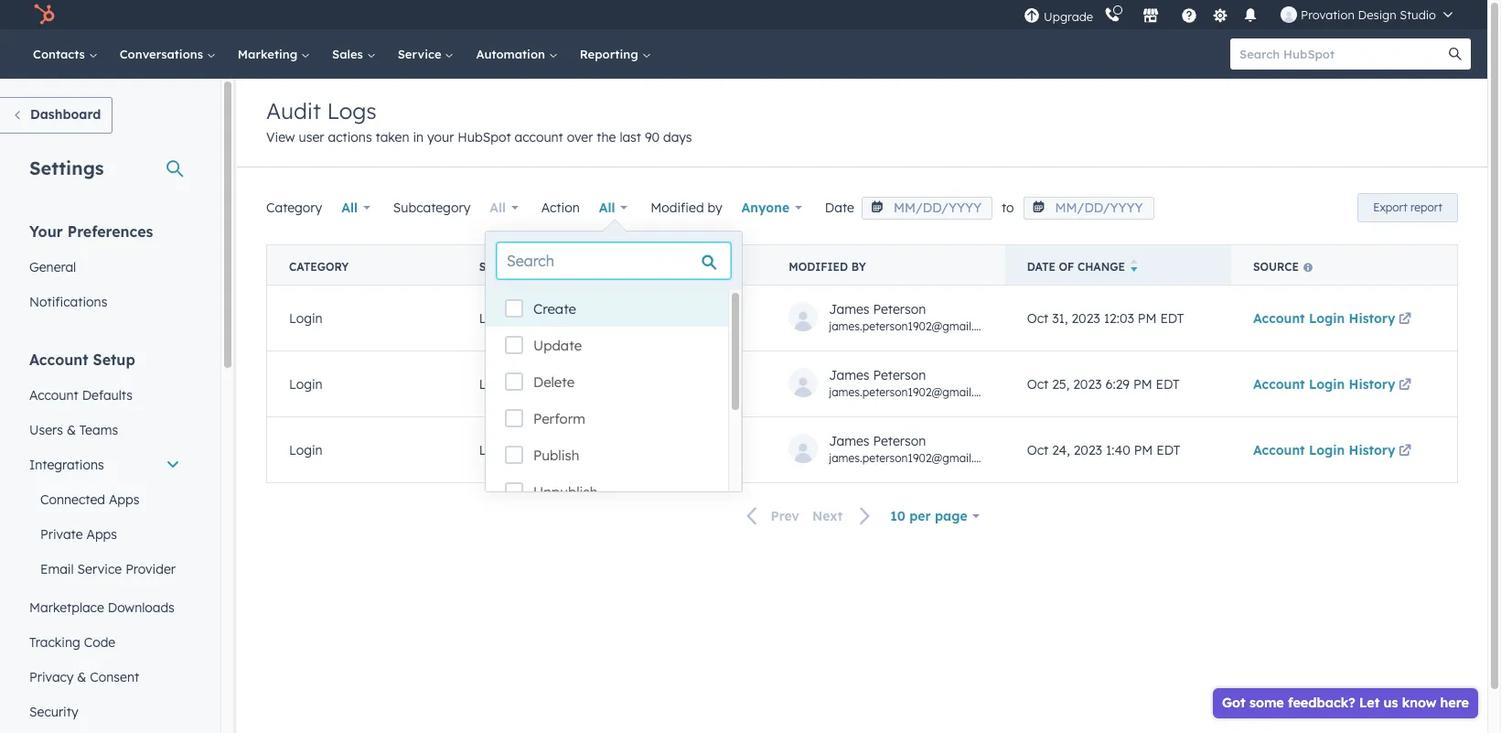 Task type: describe. For each thing, give the bounding box(es) containing it.
marketing link
[[227, 29, 321, 79]]

automation
[[476, 47, 549, 61]]

oct for oct 24, 2023 1:40 pm edt
[[1027, 442, 1049, 458]]

settings image
[[1212, 8, 1229, 24]]

help button
[[1174, 0, 1205, 29]]

0 vertical spatial modified by
[[651, 200, 723, 216]]

pm for 1:40
[[1135, 442, 1153, 458]]

hubspot link
[[22, 4, 69, 26]]

apps for private apps
[[86, 526, 117, 543]]

search image
[[1450, 48, 1462, 60]]

oct for oct 31, 2023 12:03 pm edt
[[1027, 310, 1049, 326]]

next button
[[806, 504, 882, 528]]

james for oct 24, 2023 1:40 pm edt
[[829, 433, 870, 449]]

your
[[29, 222, 63, 241]]

provider
[[125, 561, 176, 577]]

service inside account setup element
[[77, 561, 122, 577]]

search button
[[1440, 38, 1472, 70]]

& for users
[[67, 422, 76, 438]]

notifications image
[[1243, 8, 1259, 25]]

oct 31, 2023 12:03 pm edt
[[1027, 310, 1185, 326]]

account for oct 25, 2023 6:29 pm edt
[[1254, 376, 1306, 392]]

security
[[29, 704, 78, 720]]

export report button
[[1358, 193, 1459, 222]]

studio
[[1401, 7, 1437, 22]]

sales
[[332, 47, 367, 61]]

actions
[[328, 129, 372, 146]]

succeeded for oct 31, 2023 12:03 pm edt
[[516, 310, 583, 326]]

delete
[[534, 373, 575, 391]]

update
[[534, 337, 582, 354]]

1:40
[[1106, 442, 1131, 458]]

link opens in a new window image for oct 31, 2023 12:03 pm edt
[[1399, 313, 1412, 326]]

0 horizontal spatial action
[[542, 200, 580, 216]]

25,
[[1053, 376, 1070, 392]]

reporting
[[580, 47, 642, 61]]

anyone button
[[730, 189, 814, 226]]

unpublish
[[534, 483, 598, 501]]

privacy
[[29, 669, 74, 685]]

code
[[84, 634, 116, 651]]

consent
[[90, 669, 139, 685]]

0 vertical spatial perform
[[670, 310, 719, 326]]

downloads
[[108, 599, 175, 616]]

date of change
[[1027, 260, 1126, 274]]

0 vertical spatial category
[[266, 200, 322, 216]]

0 vertical spatial by
[[708, 200, 723, 216]]

oct 25, 2023 6:29 pm edt
[[1027, 376, 1180, 392]]

edt for oct 31, 2023 12:03 pm edt
[[1161, 310, 1185, 326]]

tracking code link
[[18, 625, 191, 660]]

account setup
[[29, 351, 135, 369]]

view
[[266, 129, 295, 146]]

prev
[[771, 508, 800, 525]]

account defaults
[[29, 387, 133, 404]]

date of change button
[[1006, 245, 1232, 285]]

90
[[645, 129, 660, 146]]

link opens in a new window image
[[1399, 313, 1412, 326]]

taken
[[376, 129, 410, 146]]

your
[[427, 129, 454, 146]]

email
[[40, 561, 74, 577]]

oct for oct 25, 2023 6:29 pm edt
[[1027, 376, 1049, 392]]

of
[[1059, 260, 1075, 274]]

all for subcategory
[[490, 200, 506, 216]]

connected apps
[[40, 491, 140, 508]]

provation design studio
[[1301, 7, 1437, 22]]

list box containing create
[[486, 290, 742, 510]]

next
[[813, 508, 843, 525]]

hubspot
[[458, 129, 511, 146]]

private
[[40, 526, 83, 543]]

days
[[664, 129, 692, 146]]

10
[[891, 508, 906, 524]]

login succeeded for oct 25, 2023 6:29 pm edt
[[479, 376, 583, 392]]

audit
[[266, 97, 321, 124]]

last
[[620, 129, 642, 146]]

james peterson image
[[1281, 6, 1298, 23]]

account defaults link
[[18, 378, 191, 413]]

help image
[[1182, 8, 1198, 25]]

all for category
[[342, 200, 358, 216]]

peterson for oct 31, 2023 12:03 pm edt
[[873, 301, 926, 318]]

upgrade
[[1044, 9, 1094, 23]]

10 per page
[[891, 508, 968, 524]]

over
[[567, 129, 593, 146]]

2023 for 24,
[[1074, 442, 1103, 458]]

account login history for oct 24, 2023 1:40 pm edt
[[1254, 442, 1396, 458]]

link opens in a new window image for oct 24, 2023 1:40 pm edt
[[1399, 444, 1412, 458]]

connected
[[40, 491, 105, 508]]

peterson for oct 25, 2023 6:29 pm edt
[[873, 367, 926, 383]]

conversations link
[[109, 29, 227, 79]]

10 per page button
[[882, 498, 989, 534]]

all button for subcategory
[[478, 189, 531, 226]]

automation link
[[465, 29, 569, 79]]

account login history for oct 25, 2023 6:29 pm edt
[[1254, 376, 1396, 392]]

marketing
[[238, 47, 301, 61]]

teams
[[79, 422, 118, 438]]

history for oct 24, 2023 1:40 pm edt
[[1349, 442, 1396, 458]]

edt for oct 24, 2023 1:40 pm edt
[[1157, 442, 1181, 458]]

source
[[1254, 260, 1300, 274]]

in
[[413, 129, 424, 146]]

1 horizontal spatial subcategory
[[479, 260, 562, 274]]

descending sort. press to sort ascending. element
[[1131, 259, 1138, 275]]



Task type: locate. For each thing, give the bounding box(es) containing it.
oct left 25, at the bottom of the page
[[1027, 376, 1049, 392]]

1 vertical spatial edt
[[1156, 376, 1180, 392]]

0 vertical spatial action
[[542, 200, 580, 216]]

private apps link
[[18, 517, 191, 552]]

1 vertical spatial date
[[1027, 260, 1056, 274]]

1 vertical spatial account login history link
[[1254, 376, 1415, 392]]

1 james peterson james.peterson1902@gmail.com from the top
[[829, 301, 997, 333]]

succeeded for oct 24, 2023 1:40 pm edt
[[516, 442, 583, 458]]

1 horizontal spatial action
[[670, 260, 714, 274]]

james.peterson1902@gmail.com for oct 25, 2023 6:29 pm edt
[[829, 385, 997, 399]]

1 oct from the top
[[1027, 310, 1049, 326]]

1 vertical spatial &
[[77, 669, 86, 685]]

oct left 31,
[[1027, 310, 1049, 326]]

1 horizontal spatial modified by
[[789, 260, 866, 274]]

login succeeded for oct 31, 2023 12:03 pm edt
[[479, 310, 583, 326]]

to
[[1002, 200, 1015, 216]]

private apps
[[40, 526, 117, 543]]

3 all from the left
[[599, 200, 615, 216]]

sales link
[[321, 29, 387, 79]]

subcategory
[[393, 200, 471, 216], [479, 260, 562, 274]]

login succeeded down "update"
[[479, 376, 583, 392]]

your preferences element
[[18, 221, 191, 319]]

1 horizontal spatial modified
[[789, 260, 849, 274]]

1 vertical spatial james peterson james.peterson1902@gmail.com
[[829, 367, 997, 399]]

1 vertical spatial oct
[[1027, 376, 1049, 392]]

3 account login history from the top
[[1254, 442, 1396, 458]]

2 vertical spatial peterson
[[873, 433, 926, 449]]

pm right 1:40
[[1135, 442, 1153, 458]]

preferences
[[67, 222, 153, 241]]

2023
[[1072, 310, 1101, 326], [1074, 376, 1102, 392], [1074, 442, 1103, 458]]

0 vertical spatial account login history
[[1254, 310, 1396, 326]]

apps for connected apps
[[109, 491, 140, 508]]

account for oct 31, 2023 12:03 pm edt
[[1254, 310, 1306, 326]]

export report
[[1374, 200, 1443, 214]]

0 vertical spatial modified
[[651, 200, 704, 216]]

pm for 12:03
[[1138, 310, 1157, 326]]

settings link
[[1209, 5, 1232, 24]]

all button
[[330, 189, 382, 226], [478, 189, 531, 226], [587, 189, 640, 226]]

1 vertical spatial apps
[[86, 526, 117, 543]]

settings
[[29, 156, 104, 179]]

0 horizontal spatial perform
[[534, 410, 586, 427]]

apps
[[109, 491, 140, 508], [86, 526, 117, 543]]

2023 for 25,
[[1074, 376, 1102, 392]]

date for date
[[825, 200, 855, 216]]

1 account login history link from the top
[[1254, 310, 1415, 326]]

0 vertical spatial history
[[1349, 310, 1396, 326]]

1 vertical spatial service
[[77, 561, 122, 577]]

marketplace downloads link
[[18, 590, 191, 625]]

1 horizontal spatial &
[[77, 669, 86, 685]]

edt right 12:03
[[1161, 310, 1185, 326]]

0 vertical spatial pm
[[1138, 310, 1157, 326]]

1 history from the top
[[1349, 310, 1396, 326]]

defaults
[[82, 387, 133, 404]]

james
[[829, 301, 870, 318], [829, 367, 870, 383], [829, 433, 870, 449]]

james.peterson1902@gmail.com for oct 31, 2023 12:03 pm edt
[[829, 319, 997, 333]]

modified down anyone popup button
[[789, 260, 849, 274]]

1 horizontal spatial date
[[1027, 260, 1056, 274]]

date inside button
[[1027, 260, 1056, 274]]

subcategory down your
[[393, 200, 471, 216]]

2 james from the top
[[829, 367, 870, 383]]

email service provider
[[40, 561, 176, 577]]

date for date of change
[[1027, 260, 1056, 274]]

3 account login history link from the top
[[1254, 442, 1415, 458]]

reporting link
[[569, 29, 662, 79]]

menu
[[1022, 0, 1466, 29]]

contacts
[[33, 47, 89, 61]]

marketplaces image
[[1143, 8, 1160, 25]]

2 vertical spatial account login history
[[1254, 442, 1396, 458]]

pm for 6:29
[[1134, 376, 1153, 392]]

2 peterson from the top
[[873, 367, 926, 383]]

provation design studio button
[[1270, 0, 1464, 29]]

2 vertical spatial oct
[[1027, 442, 1049, 458]]

1 peterson from the top
[[873, 301, 926, 318]]

all down actions
[[342, 200, 358, 216]]

0 horizontal spatial all
[[342, 200, 358, 216]]

0 vertical spatial james.peterson1902@gmail.com
[[829, 319, 997, 333]]

2 james peterson james.peterson1902@gmail.com from the top
[[829, 367, 997, 399]]

31,
[[1053, 310, 1068, 326]]

0 horizontal spatial service
[[77, 561, 122, 577]]

notifications link
[[18, 285, 191, 319]]

0 vertical spatial edt
[[1161, 310, 1185, 326]]

1 horizontal spatial all button
[[478, 189, 531, 226]]

succeeded up "update"
[[516, 310, 583, 326]]

1 vertical spatial login succeeded
[[479, 376, 583, 392]]

2 vertical spatial login succeeded
[[479, 442, 583, 458]]

1 horizontal spatial service
[[398, 47, 445, 61]]

2023 right 31,
[[1072, 310, 1101, 326]]

2 login succeeded from the top
[[479, 376, 583, 392]]

pm right 12:03
[[1138, 310, 1157, 326]]

modified by down anyone popup button
[[789, 260, 866, 274]]

2 vertical spatial history
[[1349, 442, 1396, 458]]

0 horizontal spatial &
[[67, 422, 76, 438]]

0 horizontal spatial modified
[[651, 200, 704, 216]]

0 vertical spatial apps
[[109, 491, 140, 508]]

action
[[542, 200, 580, 216], [670, 260, 714, 274]]

2 vertical spatial james peterson james.peterson1902@gmail.com
[[829, 433, 997, 465]]

notifications
[[29, 294, 107, 310]]

modified
[[651, 200, 704, 216], [789, 260, 849, 274]]

account login history link
[[1254, 310, 1415, 326], [1254, 376, 1415, 392], [1254, 442, 1415, 458]]

0 vertical spatial date
[[825, 200, 855, 216]]

2 vertical spatial succeeded
[[516, 442, 583, 458]]

export
[[1374, 200, 1408, 214]]

12:03
[[1104, 310, 1135, 326]]

login succeeded up unpublish
[[479, 442, 583, 458]]

2 vertical spatial account login history link
[[1254, 442, 1415, 458]]

general
[[29, 259, 76, 275]]

your preferences
[[29, 222, 153, 241]]

users & teams link
[[18, 413, 191, 448]]

edt for oct 25, 2023 6:29 pm edt
[[1156, 376, 1180, 392]]

history for oct 31, 2023 12:03 pm edt
[[1349, 310, 1396, 326]]

1 horizontal spatial perform
[[670, 310, 719, 326]]

& for privacy
[[77, 669, 86, 685]]

1 vertical spatial peterson
[[873, 367, 926, 383]]

edt right '6:29'
[[1156, 376, 1180, 392]]

descending sort. press to sort ascending. image
[[1131, 259, 1138, 272]]

all for action
[[599, 200, 615, 216]]

1 james.peterson1902@gmail.com from the top
[[829, 319, 997, 333]]

1 horizontal spatial by
[[852, 260, 866, 274]]

2 mm/dd/yyyy text field from the left
[[1024, 197, 1155, 220]]

mm/dd/yyyy text field up date of change at top right
[[1024, 197, 1155, 220]]

Search search field
[[497, 243, 731, 279]]

publish
[[534, 447, 580, 464]]

all
[[342, 200, 358, 216], [490, 200, 506, 216], [599, 200, 615, 216]]

1 vertical spatial history
[[1349, 376, 1396, 392]]

menu containing provation design studio
[[1022, 0, 1466, 29]]

tracking
[[29, 634, 80, 651]]

2 history from the top
[[1349, 376, 1396, 392]]

privacy & consent
[[29, 669, 139, 685]]

history for oct 25, 2023 6:29 pm edt
[[1349, 376, 1396, 392]]

hubspot image
[[33, 4, 55, 26]]

account
[[515, 129, 564, 146]]

date left "of" on the right top of page
[[1027, 260, 1056, 274]]

0 vertical spatial login succeeded
[[479, 310, 583, 326]]

0 horizontal spatial modified by
[[651, 200, 723, 216]]

perform
[[670, 310, 719, 326], [534, 410, 586, 427]]

page
[[935, 508, 968, 524]]

succeeded up unpublish
[[516, 442, 583, 458]]

3 login succeeded from the top
[[479, 442, 583, 458]]

design
[[1359, 7, 1397, 22]]

1 vertical spatial action
[[670, 260, 714, 274]]

pm right '6:29'
[[1134, 376, 1153, 392]]

all down hubspot
[[490, 200, 506, 216]]

2023 right 24,
[[1074, 442, 1103, 458]]

login succeeded up "update"
[[479, 310, 583, 326]]

user
[[299, 129, 324, 146]]

conversations
[[120, 47, 207, 61]]

1 vertical spatial subcategory
[[479, 260, 562, 274]]

account login history link for oct 31, 2023 12:03 pm edt
[[1254, 310, 1415, 326]]

0 vertical spatial oct
[[1027, 310, 1049, 326]]

account login history for oct 31, 2023 12:03 pm edt
[[1254, 310, 1396, 326]]

0 vertical spatial service
[[398, 47, 445, 61]]

0 vertical spatial succeeded
[[516, 310, 583, 326]]

james for oct 25, 2023 6:29 pm edt
[[829, 367, 870, 383]]

1 login succeeded from the top
[[479, 310, 583, 326]]

privacy & consent link
[[18, 660, 191, 695]]

category
[[266, 200, 322, 216], [289, 260, 349, 274]]

0 vertical spatial account login history link
[[1254, 310, 1415, 326]]

2 account login history link from the top
[[1254, 376, 1415, 392]]

apps up private apps link
[[109, 491, 140, 508]]

2023 for 31,
[[1072, 310, 1101, 326]]

account for oct 24, 2023 1:40 pm edt
[[1254, 442, 1306, 458]]

succeeded
[[516, 310, 583, 326], [516, 376, 583, 392], [516, 442, 583, 458]]

2 all from the left
[[490, 200, 506, 216]]

1 horizontal spatial mm/dd/yyyy text field
[[1024, 197, 1155, 220]]

1 vertical spatial modified
[[789, 260, 849, 274]]

oct 24, 2023 1:40 pm edt
[[1027, 442, 1181, 458]]

2 vertical spatial pm
[[1135, 442, 1153, 458]]

1 succeeded from the top
[[516, 310, 583, 326]]

3 all button from the left
[[587, 189, 640, 226]]

login succeeded for oct 24, 2023 1:40 pm edt
[[479, 442, 583, 458]]

james peterson james.peterson1902@gmail.com for oct 25, 2023 6:29 pm edt
[[829, 367, 997, 399]]

pagination navigation
[[736, 504, 882, 528]]

logs
[[327, 97, 377, 124]]

all button up the search search field
[[587, 189, 640, 226]]

1 vertical spatial 2023
[[1074, 376, 1102, 392]]

2 james.peterson1902@gmail.com from the top
[[829, 385, 997, 399]]

0 vertical spatial james peterson james.peterson1902@gmail.com
[[829, 301, 997, 333]]

dashboard link
[[0, 97, 113, 134]]

notifications button
[[1236, 0, 1267, 29]]

1 vertical spatial category
[[289, 260, 349, 274]]

account
[[1254, 310, 1306, 326], [29, 351, 88, 369], [1254, 376, 1306, 392], [29, 387, 79, 404], [1254, 442, 1306, 458]]

users & teams
[[29, 422, 118, 438]]

provation
[[1301, 7, 1355, 22]]

6:29
[[1106, 376, 1130, 392]]

0 horizontal spatial all button
[[330, 189, 382, 226]]

calling icon image
[[1105, 7, 1121, 24]]

1 vertical spatial succeeded
[[516, 376, 583, 392]]

by
[[708, 200, 723, 216], [852, 260, 866, 274]]

all button down actions
[[330, 189, 382, 226]]

oct left 24,
[[1027, 442, 1049, 458]]

anyone
[[742, 200, 790, 216]]

all button down hubspot
[[478, 189, 531, 226]]

0 horizontal spatial mm/dd/yyyy text field
[[862, 197, 993, 220]]

all up the search search field
[[599, 200, 615, 216]]

1 all from the left
[[342, 200, 358, 216]]

calling icon button
[[1097, 3, 1128, 27]]

pm
[[1138, 310, 1157, 326], [1134, 376, 1153, 392], [1135, 442, 1153, 458]]

users
[[29, 422, 63, 438]]

mm/dd/yyyy text field left to
[[862, 197, 993, 220]]

3 history from the top
[[1349, 442, 1396, 458]]

0 vertical spatial peterson
[[873, 301, 926, 318]]

list box
[[486, 290, 742, 510]]

modified by
[[651, 200, 723, 216], [789, 260, 866, 274]]

1 vertical spatial james.peterson1902@gmail.com
[[829, 385, 997, 399]]

2 oct from the top
[[1027, 376, 1049, 392]]

& right privacy on the bottom of the page
[[77, 669, 86, 685]]

link opens in a new window image
[[1399, 313, 1412, 326], [1399, 378, 1412, 392], [1399, 378, 1412, 392], [1399, 444, 1412, 458], [1399, 444, 1412, 458]]

1 account login history from the top
[[1254, 310, 1396, 326]]

login succeeded
[[479, 310, 583, 326], [479, 376, 583, 392], [479, 442, 583, 458]]

login
[[289, 310, 323, 326], [479, 310, 513, 326], [1310, 310, 1346, 326], [289, 376, 323, 392], [479, 376, 513, 392], [1310, 376, 1346, 392], [289, 442, 323, 458], [479, 442, 513, 458], [1310, 442, 1346, 458]]

james peterson james.peterson1902@gmail.com for oct 24, 2023 1:40 pm edt
[[829, 433, 997, 465]]

3 succeeded from the top
[[516, 442, 583, 458]]

link opens in a new window image for oct 25, 2023 6:29 pm edt
[[1399, 378, 1412, 392]]

1 all button from the left
[[330, 189, 382, 226]]

create
[[534, 300, 577, 318]]

3 peterson from the top
[[873, 433, 926, 449]]

& right the users on the left of page
[[67, 422, 76, 438]]

MM/DD/YYYY text field
[[862, 197, 993, 220], [1024, 197, 1155, 220]]

the
[[597, 129, 616, 146]]

3 james from the top
[[829, 433, 870, 449]]

peterson
[[873, 301, 926, 318], [873, 367, 926, 383], [873, 433, 926, 449]]

modified by down days on the top left
[[651, 200, 723, 216]]

0 vertical spatial 2023
[[1072, 310, 1101, 326]]

account setup element
[[18, 350, 191, 729]]

date right anyone popup button
[[825, 200, 855, 216]]

peterson for oct 24, 2023 1:40 pm edt
[[873, 433, 926, 449]]

0 vertical spatial james
[[829, 301, 870, 318]]

2 succeeded from the top
[[516, 376, 583, 392]]

0 vertical spatial subcategory
[[393, 200, 471, 216]]

connected apps link
[[18, 482, 191, 517]]

succeeded down "update"
[[516, 376, 583, 392]]

Search HubSpot search field
[[1231, 38, 1455, 70]]

3 james peterson james.peterson1902@gmail.com from the top
[[829, 433, 997, 465]]

general link
[[18, 250, 191, 285]]

1 james from the top
[[829, 301, 870, 318]]

0 vertical spatial &
[[67, 422, 76, 438]]

james for oct 31, 2023 12:03 pm edt
[[829, 301, 870, 318]]

3 james.peterson1902@gmail.com from the top
[[829, 451, 997, 465]]

2 all button from the left
[[478, 189, 531, 226]]

3 oct from the top
[[1027, 442, 1049, 458]]

2 horizontal spatial all
[[599, 200, 615, 216]]

james.peterson1902@gmail.com for oct 24, 2023 1:40 pm edt
[[829, 451, 997, 465]]

integrations button
[[18, 448, 191, 482]]

upgrade image
[[1024, 8, 1041, 24]]

james peterson james.peterson1902@gmail.com for oct 31, 2023 12:03 pm edt
[[829, 301, 997, 333]]

modified down days on the top left
[[651, 200, 704, 216]]

0 horizontal spatial date
[[825, 200, 855, 216]]

2023 right 25, at the bottom of the page
[[1074, 376, 1102, 392]]

oct
[[1027, 310, 1049, 326], [1027, 376, 1049, 392], [1027, 442, 1049, 458]]

account login history link for oct 24, 2023 1:40 pm edt
[[1254, 442, 1415, 458]]

all button for action
[[587, 189, 640, 226]]

1 vertical spatial james
[[829, 367, 870, 383]]

2 account login history from the top
[[1254, 376, 1396, 392]]

1 vertical spatial by
[[852, 260, 866, 274]]

james.peterson1902@gmail.com
[[829, 319, 997, 333], [829, 385, 997, 399], [829, 451, 997, 465]]

1 vertical spatial account login history
[[1254, 376, 1396, 392]]

prev button
[[736, 504, 806, 528]]

0 horizontal spatial by
[[708, 200, 723, 216]]

apps up email service provider link
[[86, 526, 117, 543]]

service down private apps link
[[77, 561, 122, 577]]

1 vertical spatial pm
[[1134, 376, 1153, 392]]

edt right 1:40
[[1157, 442, 1181, 458]]

2 vertical spatial james
[[829, 433, 870, 449]]

service
[[398, 47, 445, 61], [77, 561, 122, 577]]

succeeded for oct 25, 2023 6:29 pm edt
[[516, 376, 583, 392]]

account login history link for oct 25, 2023 6:29 pm edt
[[1254, 376, 1415, 392]]

2 vertical spatial james.peterson1902@gmail.com
[[829, 451, 997, 465]]

1 mm/dd/yyyy text field from the left
[[862, 197, 993, 220]]

2 vertical spatial 2023
[[1074, 442, 1103, 458]]

1 horizontal spatial all
[[490, 200, 506, 216]]

1 vertical spatial perform
[[534, 410, 586, 427]]

service right sales link
[[398, 47, 445, 61]]

2 vertical spatial edt
[[1157, 442, 1181, 458]]

1 vertical spatial modified by
[[789, 260, 866, 274]]

subcategory up create
[[479, 260, 562, 274]]

2 horizontal spatial all button
[[587, 189, 640, 226]]

audit logs view user actions taken in your hubspot account over the last 90 days
[[266, 97, 692, 146]]

all button for category
[[330, 189, 382, 226]]

marketplace downloads
[[29, 599, 175, 616]]

0 horizontal spatial subcategory
[[393, 200, 471, 216]]



Task type: vqa. For each thing, say whether or not it's contained in the screenshot.


